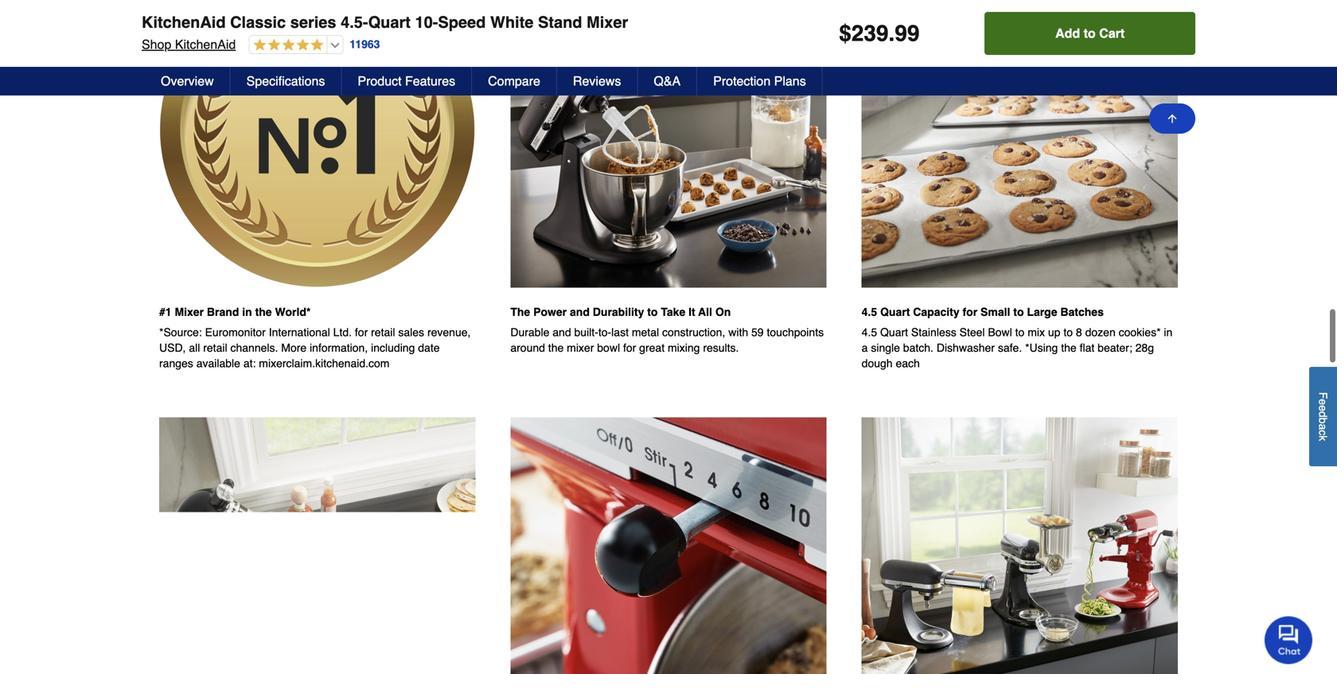 Task type: vqa. For each thing, say whether or not it's contained in the screenshot.
chevron up icon in the right of the page
no



Task type: describe. For each thing, give the bounding box(es) containing it.
series
[[290, 13, 336, 31]]

around
[[511, 341, 545, 354]]

$
[[839, 21, 852, 46]]

ltd.
[[333, 326, 352, 339]]

kitchenaid classic series 4.5-quart 10-speed white stand mixer
[[142, 13, 628, 31]]

up
[[1048, 326, 1061, 339]]

add to cart
[[1056, 26, 1125, 41]]

59
[[752, 326, 764, 339]]

world*
[[275, 306, 311, 319]]

features
[[405, 74, 456, 88]]

speed
[[438, 13, 486, 31]]

all
[[189, 341, 200, 354]]

mixerclaim.kitchenaid.com
[[259, 357, 390, 370]]

f
[[1317, 392, 1330, 399]]

4.5 quart capacity for small to large batches 4.5 quart stainless steel bowl to mix up to 8 dozen cookies* in a single batch. dishwasher safe. *using the flat beater; 28g dough each
[[862, 306, 1173, 370]]

to left 8
[[1064, 326, 1073, 339]]

the
[[511, 306, 530, 319]]

0 vertical spatial kitchenaid
[[142, 13, 226, 31]]

d
[[1317, 412, 1330, 418]]

compare button
[[472, 67, 557, 96]]

including
[[371, 341, 415, 354]]

1 4.5 from the top
[[862, 306, 877, 319]]

steel
[[960, 326, 985, 339]]

results.
[[703, 341, 739, 354]]

euromonitor
[[205, 326, 266, 339]]

durable
[[511, 326, 550, 339]]

0 vertical spatial quart
[[368, 13, 411, 31]]

to right small
[[1014, 306, 1024, 319]]

2 e from the top
[[1317, 405, 1330, 412]]

for inside 4.5 quart capacity for small to large batches 4.5 quart stainless steel bowl to mix up to 8 dozen cookies* in a single batch. dishwasher safe. *using the flat beater; 28g dough each
[[963, 306, 978, 319]]

shop kitchenaid
[[142, 37, 236, 52]]

date
[[418, 341, 440, 354]]

bowl
[[597, 341, 620, 354]]

dozen
[[1086, 326, 1116, 339]]

product
[[358, 74, 402, 88]]

for inside the power and durability to take it all on durable and built-to-last metal construction, with 59 touchpoints around the mixer bowl for great mixing results.
[[623, 341, 636, 354]]

the inside the power and durability to take it all on durable and built-to-last metal construction, with 59 touchpoints around the mixer bowl for great mixing results.
[[548, 341, 564, 354]]

touchpoints
[[767, 326, 824, 339]]

great
[[639, 341, 665, 354]]

to left mix
[[1016, 326, 1025, 339]]

1 e from the top
[[1317, 399, 1330, 405]]

dough
[[862, 357, 893, 370]]

0 vertical spatial and
[[570, 306, 590, 319]]

in inside "#1 mixer brand in the world* *source: euromonitor international ltd. for retail sales revenue, usd, all retail channels. more information, including date ranges available at: mixerclaim.kitchenaid.com"
[[242, 306, 252, 319]]

power
[[534, 306, 567, 319]]

batch.
[[904, 341, 934, 354]]

revenue,
[[428, 326, 471, 339]]

f e e d b a c k button
[[1310, 367, 1338, 467]]

protection plans
[[714, 74, 806, 88]]

a inside 4.5 quart capacity for small to large batches 4.5 quart stainless steel bowl to mix up to 8 dozen cookies* in a single batch. dishwasher safe. *using the flat beater; 28g dough each
[[862, 341, 868, 354]]

overview
[[161, 74, 214, 88]]

product features
[[358, 74, 456, 88]]

239
[[852, 21, 889, 46]]

compare
[[488, 74, 541, 88]]

with
[[729, 326, 749, 339]]

flat
[[1080, 341, 1095, 354]]

large
[[1027, 306, 1058, 319]]

to-
[[599, 326, 612, 339]]

available
[[196, 357, 240, 370]]

q&a
[[654, 74, 681, 88]]

for inside "#1 mixer brand in the world* *source: euromonitor international ltd. for retail sales revenue, usd, all retail channels. more information, including date ranges available at: mixerclaim.kitchenaid.com"
[[355, 326, 368, 339]]

to inside the power and durability to take it all on durable and built-to-last metal construction, with 59 touchpoints around the mixer bowl for great mixing results.
[[647, 306, 658, 319]]

shop
[[142, 37, 171, 52]]

8
[[1076, 326, 1083, 339]]

safe.
[[998, 341, 1022, 354]]

channels.
[[230, 341, 278, 354]]

stainless
[[912, 326, 957, 339]]

*source:
[[159, 326, 202, 339]]

protection plans button
[[698, 67, 823, 96]]

durability
[[593, 306, 644, 319]]

construction,
[[662, 326, 726, 339]]

plans
[[774, 74, 806, 88]]

to inside add to cart "button"
[[1084, 26, 1096, 41]]

1 vertical spatial quart
[[881, 306, 910, 319]]

chat invite button image
[[1265, 616, 1314, 664]]

metal
[[632, 326, 659, 339]]

on
[[716, 306, 731, 319]]

99
[[895, 21, 920, 46]]

#1
[[159, 306, 172, 319]]

ranges
[[159, 357, 193, 370]]

1 horizontal spatial mixer
[[587, 13, 628, 31]]



Task type: locate. For each thing, give the bounding box(es) containing it.
bowl
[[988, 326, 1013, 339]]

2 vertical spatial for
[[623, 341, 636, 354]]

for right ltd.
[[355, 326, 368, 339]]

0 horizontal spatial mixer
[[175, 306, 204, 319]]

specifications
[[247, 74, 325, 88]]

information,
[[310, 341, 368, 354]]

in up the 'euromonitor'
[[242, 306, 252, 319]]

b
[[1317, 418, 1330, 424]]

1 vertical spatial in
[[1164, 326, 1173, 339]]

2 horizontal spatial the
[[1061, 341, 1077, 354]]

0 horizontal spatial retail
[[203, 341, 227, 354]]

0 horizontal spatial a
[[862, 341, 868, 354]]

e up b
[[1317, 405, 1330, 412]]

2 4.5 from the top
[[862, 326, 877, 339]]

single
[[871, 341, 900, 354]]

product features button
[[342, 67, 472, 96]]

usd,
[[159, 341, 186, 354]]

1 vertical spatial kitchenaid
[[175, 37, 236, 52]]

0 vertical spatial retail
[[371, 326, 395, 339]]

add to cart button
[[985, 12, 1196, 55]]

k
[[1317, 436, 1330, 441]]

and
[[570, 306, 590, 319], [553, 326, 571, 339]]

q&a button
[[638, 67, 698, 96]]

10-
[[415, 13, 438, 31]]

$ 239 . 99
[[839, 21, 920, 46]]

it
[[689, 306, 696, 319]]

cookies*
[[1119, 326, 1161, 339]]

the power and durability to take it all on durable and built-to-last metal construction, with 59 touchpoints around the mixer bowl for great mixing results.
[[511, 306, 824, 354]]

1 vertical spatial mixer
[[175, 306, 204, 319]]

0 vertical spatial for
[[963, 306, 978, 319]]

built-
[[574, 326, 599, 339]]

retail up including
[[371, 326, 395, 339]]

2 vertical spatial quart
[[881, 326, 908, 339]]

a up dough
[[862, 341, 868, 354]]

1 horizontal spatial in
[[1164, 326, 1173, 339]]

1 horizontal spatial retail
[[371, 326, 395, 339]]

in right cookies*
[[1164, 326, 1173, 339]]

reviews button
[[557, 67, 638, 96]]

c
[[1317, 430, 1330, 436]]

1 horizontal spatial a
[[1317, 424, 1330, 430]]

mixer
[[587, 13, 628, 31], [175, 306, 204, 319]]

take
[[661, 306, 686, 319]]

and down 'power'
[[553, 326, 571, 339]]

a up k
[[1317, 424, 1330, 430]]

mixer inside "#1 mixer brand in the world* *source: euromonitor international ltd. for retail sales revenue, usd, all retail channels. more information, including date ranges available at: mixerclaim.kitchenaid.com"
[[175, 306, 204, 319]]

mixing
[[668, 341, 700, 354]]

retail up available
[[203, 341, 227, 354]]

kitchenaid up shop kitchenaid
[[142, 13, 226, 31]]

4.5-
[[341, 13, 368, 31]]

arrow up image
[[1166, 112, 1179, 125]]

mixer up the *source:
[[175, 306, 204, 319]]

in inside 4.5 quart capacity for small to large batches 4.5 quart stainless steel bowl to mix up to 8 dozen cookies* in a single batch. dishwasher safe. *using the flat beater; 28g dough each
[[1164, 326, 1173, 339]]

0 horizontal spatial for
[[355, 326, 368, 339]]

0 vertical spatial a
[[862, 341, 868, 354]]

to left take
[[647, 306, 658, 319]]

0 vertical spatial 4.5
[[862, 306, 877, 319]]

0 vertical spatial in
[[242, 306, 252, 319]]

the left flat
[[1061, 341, 1077, 354]]

a
[[862, 341, 868, 354], [1317, 424, 1330, 430]]

1 vertical spatial for
[[355, 326, 368, 339]]

in
[[242, 306, 252, 319], [1164, 326, 1173, 339]]

the left mixer
[[548, 341, 564, 354]]

brand
[[207, 306, 239, 319]]

and up built-
[[570, 306, 590, 319]]

for down last
[[623, 341, 636, 354]]

1 vertical spatial and
[[553, 326, 571, 339]]

the left world*
[[255, 306, 272, 319]]

add
[[1056, 26, 1081, 41]]

sales
[[398, 326, 424, 339]]

quart
[[368, 13, 411, 31], [881, 306, 910, 319], [881, 326, 908, 339]]

classic
[[230, 13, 286, 31]]

4.8 stars image
[[249, 38, 323, 53]]

11963
[[350, 38, 380, 51]]

1 vertical spatial 4.5
[[862, 326, 877, 339]]

at:
[[244, 357, 256, 370]]

for
[[963, 306, 978, 319], [355, 326, 368, 339], [623, 341, 636, 354]]

overview button
[[145, 67, 231, 96]]

.
[[889, 21, 895, 46]]

*using
[[1026, 341, 1058, 354]]

small
[[981, 306, 1011, 319]]

28g
[[1136, 341, 1154, 354]]

2 horizontal spatial for
[[963, 306, 978, 319]]

kitchenaid up overview
[[175, 37, 236, 52]]

each
[[896, 357, 920, 370]]

4.5
[[862, 306, 877, 319], [862, 326, 877, 339]]

f e e d b a c k
[[1317, 392, 1330, 441]]

reviews
[[573, 74, 621, 88]]

last
[[612, 326, 629, 339]]

the inside 4.5 quart capacity for small to large batches 4.5 quart stainless steel bowl to mix up to 8 dozen cookies* in a single batch. dishwasher safe. *using the flat beater; 28g dough each
[[1061, 341, 1077, 354]]

1 horizontal spatial the
[[548, 341, 564, 354]]

beater;
[[1098, 341, 1133, 354]]

a inside button
[[1317, 424, 1330, 430]]

the
[[255, 306, 272, 319], [548, 341, 564, 354], [1061, 341, 1077, 354]]

1 vertical spatial retail
[[203, 341, 227, 354]]

cart
[[1100, 26, 1125, 41]]

0 horizontal spatial in
[[242, 306, 252, 319]]

the inside "#1 mixer brand in the world* *source: euromonitor international ltd. for retail sales revenue, usd, all retail channels. more information, including date ranges available at: mixerclaim.kitchenaid.com"
[[255, 306, 272, 319]]

more
[[281, 341, 307, 354]]

#1 mixer brand in the world* *source: euromonitor international ltd. for retail sales revenue, usd, all retail channels. more information, including date ranges available at: mixerclaim.kitchenaid.com
[[159, 306, 471, 370]]

mixer
[[567, 341, 594, 354]]

for up steel
[[963, 306, 978, 319]]

mix
[[1028, 326, 1045, 339]]

stand
[[538, 13, 582, 31]]

1 vertical spatial a
[[1317, 424, 1330, 430]]

0 vertical spatial mixer
[[587, 13, 628, 31]]

white
[[490, 13, 534, 31]]

0 horizontal spatial the
[[255, 306, 272, 319]]

protection
[[714, 74, 771, 88]]

e
[[1317, 399, 1330, 405], [1317, 405, 1330, 412]]

mixer right stand
[[587, 13, 628, 31]]

international
[[269, 326, 330, 339]]

specifications button
[[231, 67, 342, 96]]

batches
[[1061, 306, 1104, 319]]

1 horizontal spatial for
[[623, 341, 636, 354]]

e up the d
[[1317, 399, 1330, 405]]

capacity
[[913, 306, 960, 319]]

all
[[698, 306, 713, 319]]

to right the add
[[1084, 26, 1096, 41]]



